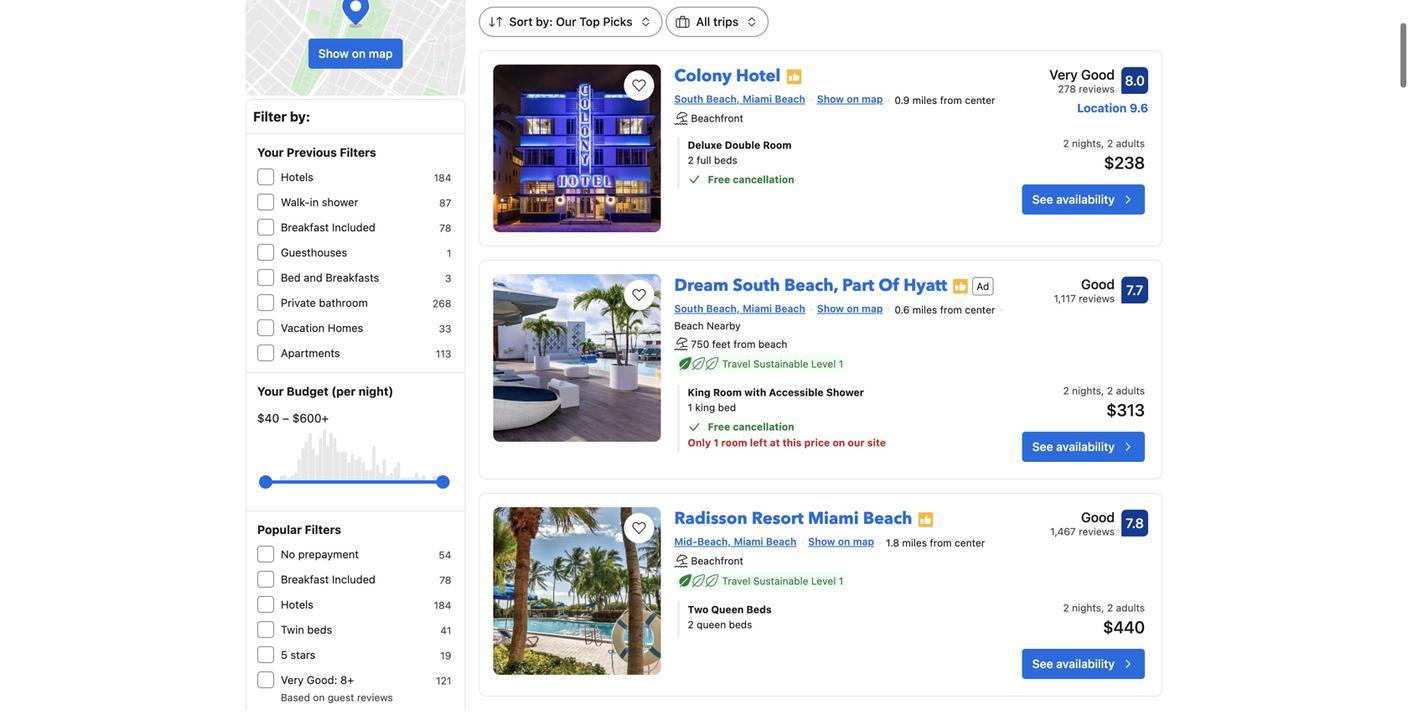 Task type: describe. For each thing, give the bounding box(es) containing it.
travel sustainable level 1 for south
[[722, 358, 843, 370]]

beach for south
[[775, 303, 805, 314]]

budget
[[287, 384, 329, 398]]

price
[[804, 437, 830, 449]]

good element for dream south beach, part of hyatt
[[1054, 274, 1115, 294]]

$440
[[1103, 617, 1145, 637]]

reviews inside very good 278 reviews
[[1079, 83, 1115, 95]]

7.8
[[1126, 515, 1144, 531]]

nights for part
[[1072, 385, 1101, 397]]

reviews inside good 1,467 reviews
[[1079, 526, 1115, 537]]

based
[[281, 692, 310, 703]]

1 right the only
[[714, 437, 719, 449]]

free cancellation for hotel
[[708, 173, 794, 185]]

268
[[433, 298, 451, 309]]

radisson resort miami beach
[[674, 507, 912, 530]]

walk-
[[281, 196, 310, 208]]

shower
[[826, 387, 864, 398]]

dream
[[674, 274, 729, 297]]

1 breakfast from the top
[[281, 221, 329, 233]]

king room with accessible shower
[[688, 387, 864, 398]]

very good 278 reviews
[[1050, 67, 1115, 95]]

private
[[281, 296, 316, 309]]

good 1,117 reviews
[[1054, 276, 1115, 304]]

of
[[879, 274, 900, 297]]

2 78 from the top
[[439, 574, 451, 586]]

bed
[[718, 402, 736, 413]]

travel for radisson
[[722, 575, 751, 587]]

see availability for part
[[1032, 440, 1115, 454]]

0.6
[[895, 304, 910, 315]]

–
[[282, 411, 289, 425]]

ad
[[977, 281, 989, 292]]

show for radisson
[[808, 536, 835, 548]]

reviews right guest
[[357, 692, 393, 703]]

at
[[770, 437, 780, 449]]

(per
[[331, 384, 356, 398]]

2 184 from the top
[[434, 599, 451, 611]]

1.8
[[886, 537, 900, 549]]

, inside 2 nights , 2 adults $238
[[1101, 137, 1104, 149]]

from for 0.6
[[940, 304, 962, 315]]

two queen beds 2 queen beds
[[688, 604, 772, 630]]

shower
[[322, 196, 358, 208]]

8+
[[340, 674, 354, 686]]

$238
[[1104, 152, 1145, 172]]

breakfasts
[[326, 271, 379, 284]]

adults for part
[[1116, 385, 1145, 397]]

scored 7.7 element
[[1122, 277, 1148, 303]]

show on map for colony hotel
[[817, 93, 883, 105]]

dream south beach, part of hyatt
[[674, 274, 947, 297]]

miami for south
[[743, 303, 772, 314]]

colony
[[674, 65, 732, 88]]

this property is part of our preferred partner program. it's committed to providing excellent service and good value. it'll pay us a higher commission if you make a booking. image for south
[[952, 278, 969, 295]]

deluxe
[[688, 139, 722, 151]]

from for 750
[[734, 338, 756, 350]]

9.6
[[1130, 101, 1148, 115]]

map inside button
[[369, 47, 393, 60]]

travel sustainable level 1 for resort
[[722, 575, 843, 587]]

only
[[688, 437, 711, 449]]

feet
[[712, 338, 731, 350]]

0.6 miles from center beach nearby
[[674, 304, 995, 332]]

1 up 3
[[447, 247, 451, 259]]

your budget (per night)
[[257, 384, 393, 398]]

queen
[[697, 619, 726, 630]]

54
[[439, 549, 451, 561]]

1,117
[[1054, 293, 1076, 304]]

good inside very good 278 reviews
[[1081, 67, 1115, 83]]

south for colony
[[674, 93, 704, 105]]

0 vertical spatial filters
[[340, 145, 376, 159]]

this
[[783, 437, 802, 449]]

1,467
[[1050, 526, 1076, 537]]

$40
[[257, 411, 279, 425]]

site
[[867, 437, 886, 449]]

accessible
[[769, 387, 824, 398]]

prepayment
[[298, 548, 359, 560]]

two
[[688, 604, 709, 615]]

radisson
[[674, 507, 748, 530]]

availability for beach
[[1056, 657, 1115, 671]]

2 included from the top
[[332, 573, 376, 586]]

1 hotels from the top
[[281, 171, 314, 183]]

1 availability from the top
[[1056, 192, 1115, 206]]

121
[[436, 675, 451, 687]]

beach
[[758, 338, 788, 350]]

this property is part of our preferred partner program. it's committed to providing excellent service and good value. it'll pay us a higher commission if you make a booking. image for dream south beach, part of hyatt
[[952, 278, 969, 295]]

0 vertical spatial room
[[763, 139, 792, 151]]

mid-beach, miami beach
[[674, 536, 797, 548]]

all
[[696, 15, 710, 29]]

colony hotel link
[[674, 58, 781, 88]]

beachfront for radisson
[[691, 555, 743, 567]]

full
[[697, 154, 711, 166]]

center for radisson resort miami beach
[[955, 537, 985, 549]]

radisson resort miami beach link
[[674, 501, 912, 530]]

your for your previous filters
[[257, 145, 284, 159]]

picks
[[603, 15, 633, 29]]

, for part
[[1101, 385, 1104, 397]]

miles inside 0.6 miles from center beach nearby
[[913, 304, 937, 315]]

free for colony
[[708, 173, 730, 185]]

beds right 'twin'
[[307, 623, 332, 636]]

vacation homes
[[281, 321, 363, 334]]

1 breakfast included from the top
[[281, 221, 376, 233]]

beach, for resort
[[697, 536, 731, 548]]

good element for radisson resort miami beach
[[1050, 507, 1115, 527]]

cancellation for hotel
[[733, 173, 794, 185]]

good 1,467 reviews
[[1050, 509, 1115, 537]]

south beach, miami beach for south
[[674, 303, 805, 314]]

deluxe double room
[[688, 139, 792, 151]]

this property is part of our preferred partner program. it's committed to providing excellent service and good value. it'll pay us a higher commission if you make a booking. image for hotel
[[786, 68, 803, 85]]

very for good
[[1050, 67, 1078, 83]]

show inside button
[[318, 47, 349, 60]]

with
[[745, 387, 766, 398]]

king
[[695, 402, 715, 413]]

sort
[[509, 15, 533, 29]]

twin beds
[[281, 623, 332, 636]]

double
[[725, 139, 761, 151]]

hyatt
[[904, 274, 947, 297]]

map for colony hotel
[[862, 93, 883, 105]]

nearby
[[707, 320, 741, 332]]

your previous filters
[[257, 145, 376, 159]]

location 9.6
[[1077, 101, 1148, 115]]

2 breakfast from the top
[[281, 573, 329, 586]]

resort
[[752, 507, 804, 530]]

good:
[[307, 674, 337, 686]]

only 1 room left at this price on our site
[[688, 437, 886, 449]]

dream south beach, part of hyatt image
[[493, 274, 661, 442]]

750 feet from beach
[[691, 338, 788, 350]]

show on map inside button
[[318, 47, 393, 60]]

apartments
[[281, 347, 340, 359]]

278
[[1058, 83, 1076, 95]]



Task type: vqa. For each thing, say whether or not it's contained in the screenshot.
second , from the bottom of the page
yes



Task type: locate. For each thing, give the bounding box(es) containing it.
0.9 miles from center
[[895, 94, 995, 106]]

included down shower
[[332, 221, 376, 233]]

sustainable for south
[[753, 358, 809, 370]]

7.7
[[1126, 282, 1144, 298]]

cancellation down double
[[733, 173, 794, 185]]

2 vertical spatial see availability
[[1032, 657, 1115, 671]]

2 nights , 2 adults $238
[[1063, 137, 1145, 172]]

free cancellation down double
[[708, 173, 794, 185]]

1 vertical spatial see availability link
[[1022, 432, 1145, 462]]

2 see availability link from the top
[[1022, 432, 1145, 462]]

0 vertical spatial your
[[257, 145, 284, 159]]

0 vertical spatial see availability
[[1032, 192, 1115, 206]]

0 vertical spatial breakfast
[[281, 221, 329, 233]]

our
[[556, 15, 577, 29]]

beachfront for colony
[[691, 112, 743, 124]]

, inside 2 nights , 2 adults $313
[[1101, 385, 1104, 397]]

room
[[763, 139, 792, 151], [713, 387, 742, 398]]

see for beach
[[1032, 657, 1053, 671]]

1 vertical spatial cancellation
[[733, 421, 794, 433]]

group
[[266, 469, 443, 495]]

78 down the 87
[[439, 222, 451, 234]]

3 see availability link from the top
[[1022, 649, 1145, 679]]

1 vertical spatial center
[[965, 304, 995, 315]]

sustainable up beds
[[753, 575, 809, 587]]

3 adults from the top
[[1116, 602, 1145, 614]]

travel up queen
[[722, 575, 751, 587]]

see availability link down 2 nights , 2 adults $440
[[1022, 649, 1145, 679]]

2 vertical spatial see availability link
[[1022, 649, 1145, 679]]

our
[[848, 437, 865, 449]]

2 vertical spatial nights
[[1072, 602, 1101, 614]]

0 horizontal spatial very
[[281, 674, 304, 686]]

room up bed
[[713, 387, 742, 398]]

1 vertical spatial beachfront
[[691, 555, 743, 567]]

beach, for south
[[706, 303, 740, 314]]

0 vertical spatial nights
[[1072, 137, 1101, 149]]

from right feet
[[734, 338, 756, 350]]

1 vertical spatial miles
[[913, 304, 937, 315]]

level up king room with accessible shower link
[[811, 358, 836, 370]]

and
[[304, 271, 323, 284]]

2 your from the top
[[257, 384, 284, 398]]

beach for hotel
[[775, 93, 805, 105]]

beach inside 0.6 miles from center beach nearby
[[674, 320, 704, 332]]

2 breakfast included from the top
[[281, 573, 376, 586]]

part
[[842, 274, 875, 297]]

see for part
[[1032, 440, 1053, 454]]

good for dream south beach, part of hyatt
[[1081, 276, 1115, 292]]

1 beachfront from the top
[[691, 112, 743, 124]]

1 vertical spatial good
[[1081, 276, 1115, 292]]

113
[[436, 348, 451, 360]]

south beach, miami beach down colony hotel
[[674, 93, 805, 105]]

0 vertical spatial ,
[[1101, 137, 1104, 149]]

5 stars
[[281, 648, 316, 661]]

0 vertical spatial travel sustainable level 1
[[722, 358, 843, 370]]

1 see availability link from the top
[[1022, 184, 1145, 214]]

2 south beach, miami beach from the top
[[674, 303, 805, 314]]

0 vertical spatial see availability link
[[1022, 184, 1145, 214]]

2 travel sustainable level 1 from the top
[[722, 575, 843, 587]]

reviews right 1,467
[[1079, 526, 1115, 537]]

see availability down 2 nights , 2 adults $440
[[1032, 657, 1115, 671]]

good inside the 'good 1,117 reviews'
[[1081, 276, 1115, 292]]

south for dream
[[674, 303, 704, 314]]

0 vertical spatial sustainable
[[753, 358, 809, 370]]

see availability down 2 nights , 2 adults $238
[[1032, 192, 1115, 206]]

$600+
[[292, 411, 329, 425]]

1 vertical spatial your
[[257, 384, 284, 398]]

1 adults from the top
[[1116, 137, 1145, 149]]

in
[[310, 196, 319, 208]]

map for dream south beach, part of hyatt
[[862, 303, 883, 314]]

adults for beach
[[1116, 602, 1145, 614]]

beach, down radisson
[[697, 536, 731, 548]]

center
[[965, 94, 995, 106], [965, 304, 995, 315], [955, 537, 985, 549]]

from inside 0.6 miles from center beach nearby
[[940, 304, 962, 315]]

by: for sort
[[536, 15, 553, 29]]

filter
[[253, 109, 287, 124]]

queen
[[711, 604, 744, 615]]

0 vertical spatial very
[[1050, 67, 1078, 83]]

this property is part of our preferred partner program. it's committed to providing excellent service and good value. it'll pay us a higher commission if you make a booking. image for radisson resort miami beach
[[918, 511, 934, 528]]

0 vertical spatial good element
[[1054, 274, 1115, 294]]

breakfast up the guesthouses at the left of page
[[281, 221, 329, 233]]

miami for hotel
[[743, 93, 772, 105]]

2 level from the top
[[811, 575, 836, 587]]

1 vertical spatial level
[[811, 575, 836, 587]]

2 nights , 2 adults $313
[[1063, 385, 1145, 420]]

2 vertical spatial adults
[[1116, 602, 1145, 614]]

free cancellation for south
[[708, 421, 794, 433]]

south down dream
[[674, 303, 704, 314]]

1 vertical spatial breakfast included
[[281, 573, 376, 586]]

1 vertical spatial ,
[[1101, 385, 1104, 397]]

3 availability from the top
[[1056, 657, 1115, 671]]

see availability link for part
[[1022, 432, 1145, 462]]

1 see availability from the top
[[1032, 192, 1115, 206]]

good inside good 1,467 reviews
[[1081, 509, 1115, 525]]

2 free cancellation from the top
[[708, 421, 794, 433]]

from for 0.9
[[940, 94, 962, 106]]

1 included from the top
[[332, 221, 376, 233]]

184 up the 87
[[434, 172, 451, 184]]

adults inside 2 nights , 2 adults $238
[[1116, 137, 1145, 149]]

good
[[1081, 67, 1115, 83], [1081, 276, 1115, 292], [1081, 509, 1115, 525]]

map for radisson resort miami beach
[[853, 536, 874, 548]]

show on map
[[318, 47, 393, 60], [817, 93, 883, 105], [817, 303, 883, 314], [808, 536, 874, 548]]

filters right previous
[[340, 145, 376, 159]]

good up the location at the right top of the page
[[1081, 67, 1115, 83]]

center inside 0.6 miles from center beach nearby
[[965, 304, 995, 315]]

all trips button
[[666, 7, 769, 37]]

sustainable
[[753, 358, 809, 370], [753, 575, 809, 587]]

very
[[1050, 67, 1078, 83], [281, 674, 304, 686]]

1 up shower
[[839, 358, 843, 370]]

included
[[332, 221, 376, 233], [332, 573, 376, 586]]

0 vertical spatial by:
[[536, 15, 553, 29]]

availability
[[1056, 192, 1115, 206], [1056, 440, 1115, 454], [1056, 657, 1115, 671]]

good element
[[1054, 274, 1115, 294], [1050, 507, 1115, 527]]

0 vertical spatial good
[[1081, 67, 1115, 83]]

0 vertical spatial cancellation
[[733, 173, 794, 185]]

see availability for beach
[[1032, 657, 1115, 671]]

bathroom
[[319, 296, 368, 309]]

3 see from the top
[[1032, 657, 1053, 671]]

breakfast included down "prepayment"
[[281, 573, 376, 586]]

this property is part of our preferred partner program. it's committed to providing excellent service and good value. it'll pay us a higher commission if you make a booking. image
[[952, 278, 969, 295], [918, 511, 934, 528], [918, 511, 934, 528]]

sort by: our top picks
[[509, 15, 633, 29]]

1 horizontal spatial by:
[[536, 15, 553, 29]]

1 vertical spatial breakfast
[[281, 573, 329, 586]]

location
[[1077, 101, 1127, 115]]

adults inside 2 nights , 2 adults $440
[[1116, 602, 1145, 614]]

king
[[688, 387, 711, 398]]

, inside 2 nights , 2 adults $440
[[1101, 602, 1104, 614]]

1 see from the top
[[1032, 192, 1053, 206]]

0 vertical spatial 184
[[434, 172, 451, 184]]

1 vertical spatial sustainable
[[753, 575, 809, 587]]

center right 1.8
[[955, 537, 985, 549]]

1 vertical spatial south beach, miami beach
[[674, 303, 805, 314]]

your for your budget (per night)
[[257, 384, 284, 398]]

2 vertical spatial see
[[1032, 657, 1053, 671]]

no
[[281, 548, 295, 560]]

1 king bed
[[688, 402, 736, 413]]

map
[[369, 47, 393, 60], [862, 93, 883, 105], [862, 303, 883, 314], [853, 536, 874, 548]]

0 vertical spatial travel
[[722, 358, 751, 370]]

cancellation up left
[[733, 421, 794, 433]]

2 nights , 2 adults $440
[[1063, 602, 1145, 637]]

show for colony
[[817, 93, 844, 105]]

radisson resort miami beach image
[[493, 507, 661, 675]]

1 vertical spatial availability
[[1056, 440, 1115, 454]]

miles right 0.9
[[913, 94, 937, 106]]

0 vertical spatial south
[[674, 93, 704, 105]]

miles for radisson resort miami beach
[[902, 537, 927, 549]]

stars
[[291, 648, 316, 661]]

beach, for hotel
[[706, 93, 740, 105]]

free
[[708, 173, 730, 185], [708, 421, 730, 433]]

2 vertical spatial center
[[955, 537, 985, 549]]

on inside button
[[352, 47, 366, 60]]

beach, up 0.6 miles from center beach nearby
[[784, 274, 838, 297]]

very good element
[[1050, 65, 1115, 85]]

1 vertical spatial free cancellation
[[708, 421, 794, 433]]

dream south beach, part of hyatt link
[[674, 267, 947, 297]]

availability down 2 nights , 2 adults $238
[[1056, 192, 1115, 206]]

nights for beach
[[1072, 602, 1101, 614]]

your down filter
[[257, 145, 284, 159]]

0 vertical spatial see
[[1032, 192, 1053, 206]]

very up based
[[281, 674, 304, 686]]

miami right resort
[[808, 507, 859, 530]]

1 vertical spatial 78
[[439, 574, 451, 586]]

room right double
[[763, 139, 792, 151]]

0 vertical spatial south beach, miami beach
[[674, 93, 805, 105]]

south down colony
[[674, 93, 704, 105]]

by: left the our on the top left of the page
[[536, 15, 553, 29]]

1 free from the top
[[708, 173, 730, 185]]

guest
[[328, 692, 354, 703]]

show
[[318, 47, 349, 60], [817, 93, 844, 105], [817, 303, 844, 314], [808, 536, 835, 548]]

your up $40
[[257, 384, 284, 398]]

1 78 from the top
[[439, 222, 451, 234]]

0 horizontal spatial by:
[[290, 109, 310, 124]]

hotels up 'twin'
[[281, 598, 314, 611]]

adults up the '$313'
[[1116, 385, 1145, 397]]

1 south beach, miami beach from the top
[[674, 93, 805, 105]]

good element left 7.8
[[1050, 507, 1115, 527]]

level for miami
[[811, 575, 836, 587]]

colony hotel
[[674, 65, 781, 88]]

2 vertical spatial ,
[[1101, 602, 1104, 614]]

1 vertical spatial good element
[[1050, 507, 1115, 527]]

0 vertical spatial miles
[[913, 94, 937, 106]]

free cancellation
[[708, 173, 794, 185], [708, 421, 794, 433]]

beach down hotel
[[775, 93, 805, 105]]

level up two queen beds link
[[811, 575, 836, 587]]

2 beachfront from the top
[[691, 555, 743, 567]]

south beach, miami beach for hotel
[[674, 93, 805, 105]]

beach, up nearby
[[706, 303, 740, 314]]

0 vertical spatial free
[[708, 173, 730, 185]]

good left 7.7
[[1081, 276, 1115, 292]]

0 vertical spatial breakfast included
[[281, 221, 376, 233]]

level for beach,
[[811, 358, 836, 370]]

free cancellation up left
[[708, 421, 794, 433]]

2 vertical spatial miles
[[902, 537, 927, 549]]

from right 0.9
[[940, 94, 962, 106]]

south beach, miami beach up nearby
[[674, 303, 805, 314]]

hotel
[[736, 65, 781, 88]]

availability for part
[[1056, 440, 1115, 454]]

1 travel from the top
[[722, 358, 751, 370]]

travel sustainable level 1 down beach
[[722, 358, 843, 370]]

adults up $440
[[1116, 602, 1145, 614]]

adults
[[1116, 137, 1145, 149], [1116, 385, 1145, 397], [1116, 602, 1145, 614]]

beach up 750
[[674, 320, 704, 332]]

33
[[439, 323, 451, 334]]

2 full beds
[[688, 154, 738, 166]]

private bathroom
[[281, 296, 368, 309]]

breakfast included down walk-in shower at the top of the page
[[281, 221, 376, 233]]

1 vertical spatial hotels
[[281, 598, 314, 611]]

top
[[580, 15, 600, 29]]

2 , from the top
[[1101, 385, 1104, 397]]

beach
[[775, 93, 805, 105], [775, 303, 805, 314], [674, 320, 704, 332], [863, 507, 912, 530], [766, 536, 797, 548]]

0 vertical spatial availability
[[1056, 192, 1115, 206]]

travel
[[722, 358, 751, 370], [722, 575, 751, 587]]

1 vertical spatial travel
[[722, 575, 751, 587]]

1 horizontal spatial very
[[1050, 67, 1078, 83]]

beds
[[714, 154, 738, 166], [729, 619, 752, 630], [307, 623, 332, 636]]

show for dream
[[817, 303, 844, 314]]

travel sustainable level 1
[[722, 358, 843, 370], [722, 575, 843, 587]]

from for 1.8
[[930, 537, 952, 549]]

2 hotels from the top
[[281, 598, 314, 611]]

miami up beach
[[743, 303, 772, 314]]

good element left 7.7
[[1054, 274, 1115, 294]]

see availability down 2 nights , 2 adults $313
[[1032, 440, 1115, 454]]

1 vertical spatial very
[[281, 674, 304, 686]]

184 up 41
[[434, 599, 451, 611]]

0 vertical spatial level
[[811, 358, 836, 370]]

colony hotel image
[[493, 65, 661, 232]]

nights inside 2 nights , 2 adults $313
[[1072, 385, 1101, 397]]

miami
[[743, 93, 772, 105], [743, 303, 772, 314], [808, 507, 859, 530], [734, 536, 763, 548]]

1 vertical spatial room
[[713, 387, 742, 398]]

adults inside 2 nights , 2 adults $313
[[1116, 385, 1145, 397]]

availability down 2 nights , 2 adults $440
[[1056, 657, 1115, 671]]

by: right filter
[[290, 109, 310, 124]]

nights inside 2 nights , 2 adults $238
[[1072, 137, 1101, 149]]

750
[[691, 338, 709, 350]]

breakfast down no prepayment
[[281, 573, 329, 586]]

1 vertical spatial included
[[332, 573, 376, 586]]

0 horizontal spatial room
[[713, 387, 742, 398]]

2 vertical spatial availability
[[1056, 657, 1115, 671]]

reviews inside the 'good 1,117 reviews'
[[1079, 293, 1115, 304]]

1 vertical spatial see
[[1032, 440, 1053, 454]]

0 vertical spatial center
[[965, 94, 995, 106]]

scored 7.8 element
[[1122, 510, 1148, 537]]

very inside very good 278 reviews
[[1050, 67, 1078, 83]]

good left scored 7.8 element
[[1081, 509, 1115, 525]]

left
[[750, 437, 767, 449]]

1 level from the top
[[811, 358, 836, 370]]

travel for dream
[[722, 358, 751, 370]]

0 vertical spatial included
[[332, 221, 376, 233]]

show on map for radisson resort miami beach
[[808, 536, 874, 548]]

see availability link for beach
[[1022, 649, 1145, 679]]

3 good from the top
[[1081, 509, 1115, 525]]

see availability link down 2 nights , 2 adults $313
[[1022, 432, 1145, 462]]

1 sustainable from the top
[[753, 358, 809, 370]]

beachfront down mid-beach, miami beach
[[691, 555, 743, 567]]

, for beach
[[1101, 602, 1104, 614]]

nights
[[1072, 137, 1101, 149], [1072, 385, 1101, 397], [1072, 602, 1101, 614]]

3 see availability from the top
[[1032, 657, 1115, 671]]

by:
[[536, 15, 553, 29], [290, 109, 310, 124]]

hotels up walk-
[[281, 171, 314, 183]]

show on map button
[[308, 39, 403, 69]]

miami down resort
[[734, 536, 763, 548]]

walk-in shower
[[281, 196, 358, 208]]

bed and breakfasts
[[281, 271, 379, 284]]

1 vertical spatial south
[[733, 274, 780, 297]]

1 vertical spatial see availability
[[1032, 440, 1115, 454]]

78 down 54
[[439, 574, 451, 586]]

south up nearby
[[733, 274, 780, 297]]

2 see from the top
[[1032, 440, 1053, 454]]

by: for filter
[[290, 109, 310, 124]]

filters up no prepayment
[[305, 523, 341, 537]]

beach down resort
[[766, 536, 797, 548]]

2 adults from the top
[[1116, 385, 1145, 397]]

2
[[1063, 137, 1069, 149], [1107, 137, 1113, 149], [688, 154, 694, 166], [1063, 385, 1069, 397], [1107, 385, 1113, 397], [1063, 602, 1069, 614], [1107, 602, 1113, 614], [688, 619, 694, 630]]

1 your from the top
[[257, 145, 284, 159]]

popular filters
[[257, 523, 341, 537]]

3 , from the top
[[1101, 602, 1104, 614]]

trips
[[713, 15, 739, 29]]

travel down 750 feet from beach
[[722, 358, 751, 370]]

1 travel sustainable level 1 from the top
[[722, 358, 843, 370]]

beach down dream south beach, part of hyatt
[[775, 303, 805, 314]]

free down '1 king bed'
[[708, 421, 730, 433]]

from
[[940, 94, 962, 106], [940, 304, 962, 315], [734, 338, 756, 350], [930, 537, 952, 549]]

good for radisson resort miami beach
[[1081, 509, 1115, 525]]

center for colony hotel
[[965, 94, 995, 106]]

mid-
[[674, 536, 697, 548]]

2 cancellation from the top
[[733, 421, 794, 433]]

3 nights from the top
[[1072, 602, 1101, 614]]

travel sustainable level 1 up beds
[[722, 575, 843, 587]]

2 sustainable from the top
[[753, 575, 809, 587]]

breakfast included
[[281, 221, 376, 233], [281, 573, 376, 586]]

0 vertical spatial hotels
[[281, 171, 314, 183]]

8.0
[[1125, 73, 1145, 88]]

2 vertical spatial good
[[1081, 509, 1115, 525]]

scored 8.0 element
[[1122, 67, 1148, 94]]

very up 278 at top right
[[1050, 67, 1078, 83]]

included down "prepayment"
[[332, 573, 376, 586]]

center right 0.9
[[965, 94, 995, 106]]

miami for resort
[[734, 536, 763, 548]]

1 free cancellation from the top
[[708, 173, 794, 185]]

beach inside radisson resort miami beach link
[[863, 507, 912, 530]]

1 vertical spatial nights
[[1072, 385, 1101, 397]]

twin
[[281, 623, 304, 636]]

property group
[[479, 710, 1163, 710]]

free for dream
[[708, 421, 730, 433]]

sustainable down beach
[[753, 358, 809, 370]]

1 horizontal spatial room
[[763, 139, 792, 151]]

1 , from the top
[[1101, 137, 1104, 149]]

miles for colony hotel
[[913, 94, 937, 106]]

miami down hotel
[[743, 93, 772, 105]]

1 vertical spatial free
[[708, 421, 730, 433]]

see availability link down 2 nights , 2 adults $238
[[1022, 184, 1145, 214]]

1 left king
[[688, 402, 693, 413]]

this property is part of our preferred partner program. it's committed to providing excellent service and good value. it'll pay us a higher commission if you make a booking. image
[[786, 68, 803, 85], [786, 68, 803, 85], [952, 278, 969, 295]]

beach, down colony hotel
[[706, 93, 740, 105]]

from right 1.8
[[930, 537, 952, 549]]

1 cancellation from the top
[[733, 173, 794, 185]]

2 good from the top
[[1081, 276, 1115, 292]]

nights inside 2 nights , 2 adults $440
[[1072, 602, 1101, 614]]

78
[[439, 222, 451, 234], [439, 574, 451, 586]]

availability down 2 nights , 2 adults $313
[[1056, 440, 1115, 454]]

popular
[[257, 523, 302, 537]]

free down 2 full beds
[[708, 173, 730, 185]]

reviews up the location at the right top of the page
[[1079, 83, 1115, 95]]

2 availability from the top
[[1056, 440, 1115, 454]]

vacation
[[281, 321, 325, 334]]

miles right 1.8
[[902, 537, 927, 549]]

2 inside two queen beds 2 queen beds
[[688, 619, 694, 630]]

center down the "ad"
[[965, 304, 995, 315]]

filters
[[340, 145, 376, 159], [305, 523, 341, 537]]

beachfront up the deluxe
[[691, 112, 743, 124]]

show on map for dream south beach, part of hyatt
[[817, 303, 883, 314]]

0 vertical spatial free cancellation
[[708, 173, 794, 185]]

2 travel from the top
[[722, 575, 751, 587]]

beds
[[747, 604, 772, 615]]

1 good from the top
[[1081, 67, 1115, 83]]

2 see availability from the top
[[1032, 440, 1115, 454]]

0 vertical spatial beachfront
[[691, 112, 743, 124]]

2 nights from the top
[[1072, 385, 1101, 397]]

1 vertical spatial adults
[[1116, 385, 1145, 397]]

cancellation for south
[[733, 421, 794, 433]]

0.9
[[895, 94, 910, 106]]

1 vertical spatial by:
[[290, 109, 310, 124]]

1 nights from the top
[[1072, 137, 1101, 149]]

beach up 1.8
[[863, 507, 912, 530]]

0 vertical spatial adults
[[1116, 137, 1145, 149]]

sustainable for resort
[[753, 575, 809, 587]]

beach for resort
[[766, 536, 797, 548]]

41
[[440, 625, 451, 636]]

deluxe double room link
[[688, 137, 971, 152]]

very for good:
[[281, 674, 304, 686]]

beds down queen
[[729, 619, 752, 630]]

2 free from the top
[[708, 421, 730, 433]]

1 vertical spatial travel sustainable level 1
[[722, 575, 843, 587]]

1 vertical spatial filters
[[305, 523, 341, 537]]

beds down deluxe double room
[[714, 154, 738, 166]]

on
[[352, 47, 366, 60], [847, 93, 859, 105], [847, 303, 859, 314], [833, 437, 845, 449], [838, 536, 850, 548], [313, 692, 325, 703]]

from down hyatt
[[940, 304, 962, 315]]

1 up two queen beds link
[[839, 575, 843, 587]]

2 vertical spatial south
[[674, 303, 704, 314]]

reviews right 1,117
[[1079, 293, 1115, 304]]

0 vertical spatial 78
[[439, 222, 451, 234]]

1 184 from the top
[[434, 172, 451, 184]]

miles right 0.6
[[913, 304, 937, 315]]

19
[[440, 650, 451, 661]]

beds inside two queen beds 2 queen beds
[[729, 619, 752, 630]]

87
[[439, 197, 451, 209]]

1 vertical spatial 184
[[434, 599, 451, 611]]

previous
[[287, 145, 337, 159]]

adults up $238
[[1116, 137, 1145, 149]]



